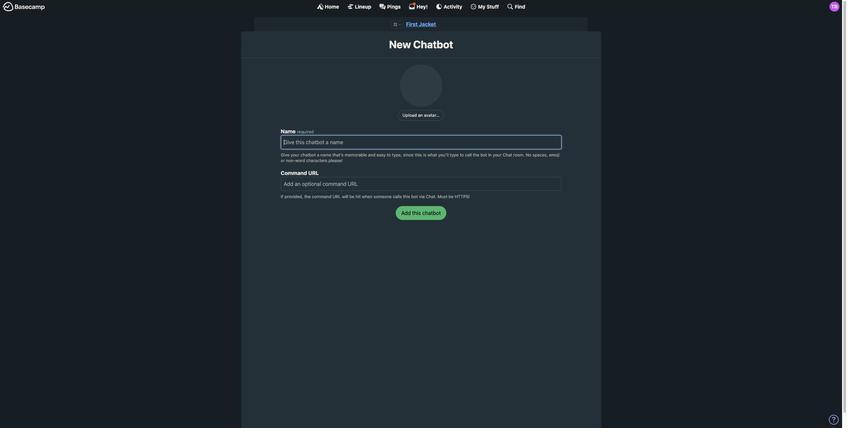 Task type: vqa. For each thing, say whether or not it's contained in the screenshot.
the easy
yes



Task type: describe. For each thing, give the bounding box(es) containing it.
upload
[[403, 113, 417, 118]]

please!
[[329, 158, 343, 163]]

find
[[515, 3, 525, 9]]

characters
[[306, 158, 327, 163]]

will
[[342, 194, 348, 199]]

1 vertical spatial this
[[403, 194, 410, 199]]

Give this chatbot a name text field
[[281, 135, 561, 149]]

upload an avatar… button
[[398, 110, 444, 121]]

lineup link
[[347, 3, 371, 10]]

via
[[419, 194, 425, 199]]

first jacket link
[[406, 21, 436, 27]]

word
[[295, 158, 305, 163]]

non-
[[286, 158, 295, 163]]

lineup
[[355, 3, 371, 9]]

my stuff
[[478, 3, 499, 9]]

give
[[281, 153, 290, 158]]

first jacket
[[406, 21, 436, 27]]

and
[[368, 153, 375, 158]]

chat.
[[426, 194, 437, 199]]

jacket
[[419, 21, 436, 27]]

chatbot
[[413, 38, 453, 51]]

emoji
[[549, 153, 560, 158]]

home link
[[317, 3, 339, 10]]

a
[[317, 153, 319, 158]]

activity link
[[436, 3, 462, 10]]

since
[[403, 153, 414, 158]]

activity
[[444, 3, 462, 9]]

tyler black image
[[830, 2, 840, 12]]

an
[[418, 113, 423, 118]]

memorable
[[345, 153, 367, 158]]

home
[[325, 3, 339, 9]]

type,
[[392, 153, 402, 158]]

if
[[281, 194, 283, 199]]

name
[[321, 153, 331, 158]]

command
[[312, 194, 331, 199]]

new chatbot
[[389, 38, 453, 51]]

you'll
[[438, 153, 449, 158]]

2 to from the left
[[460, 153, 464, 158]]

name
[[281, 129, 296, 134]]

chat
[[503, 153, 512, 158]]

command
[[281, 170, 307, 176]]

give your chatbot a name that's memorable and easy to type, since this is what you'll type to call the bot in your chat room.         no spaces, emoji or non-word characters please!
[[281, 153, 560, 163]]

in
[[488, 153, 492, 158]]

hit
[[356, 194, 361, 199]]

1 be from the left
[[350, 194, 355, 199]]

what
[[428, 153, 437, 158]]

is
[[423, 153, 426, 158]]

call
[[465, 153, 472, 158]]

that's
[[333, 153, 344, 158]]



Task type: locate. For each thing, give the bounding box(es) containing it.
this inside give your chatbot a name that's memorable and easy to type, since this is what you'll type to call the bot in your chat room.         no spaces, emoji or non-word characters please!
[[415, 153, 422, 158]]

this left is
[[415, 153, 422, 158]]

required
[[297, 129, 314, 134]]

1 horizontal spatial your
[[493, 153, 502, 158]]

2 be from the left
[[449, 194, 454, 199]]

0 vertical spatial bot
[[481, 153, 487, 158]]

1 horizontal spatial to
[[460, 153, 464, 158]]

room.
[[513, 153, 525, 158]]

1 vertical spatial url
[[333, 194, 341, 199]]

upload an avatar…
[[403, 113, 440, 118]]

the inside give your chatbot a name that's memorable and easy to type, since this is what you'll type to call the bot in your chat room.         no spaces, emoji or non-word characters please!
[[473, 153, 479, 158]]

0 horizontal spatial be
[[350, 194, 355, 199]]

bot left in on the top of page
[[481, 153, 487, 158]]

0 horizontal spatial this
[[403, 194, 410, 199]]

to left call at the right of the page
[[460, 153, 464, 158]]

to right easy
[[387, 153, 391, 158]]

1 horizontal spatial this
[[415, 153, 422, 158]]

be
[[350, 194, 355, 199], [449, 194, 454, 199]]

command url
[[281, 170, 319, 176]]

find button
[[507, 3, 525, 10]]

1 vertical spatial the
[[304, 194, 311, 199]]

my
[[478, 3, 486, 9]]

url down characters
[[308, 170, 319, 176]]

0 vertical spatial the
[[473, 153, 479, 158]]

type
[[450, 153, 459, 158]]

the right 'provided,'
[[304, 194, 311, 199]]

1 to from the left
[[387, 153, 391, 158]]

0 horizontal spatial the
[[304, 194, 311, 199]]

my stuff button
[[470, 3, 499, 10]]

https!
[[455, 194, 470, 199]]

avatar…
[[424, 113, 440, 118]]

main element
[[0, 0, 842, 13]]

bot inside give your chatbot a name that's memorable and easy to type, since this is what you'll type to call the bot in your chat room.         no spaces, emoji or non-word characters please!
[[481, 153, 487, 158]]

your right in on the top of page
[[493, 153, 502, 158]]

easy
[[377, 153, 386, 158]]

calls
[[393, 194, 402, 199]]

url left will
[[333, 194, 341, 199]]

url
[[308, 170, 319, 176], [333, 194, 341, 199]]

someone
[[374, 194, 392, 199]]

0 vertical spatial url
[[308, 170, 319, 176]]

must
[[438, 194, 448, 199]]

hey! button
[[409, 2, 428, 10]]

switch accounts image
[[3, 2, 45, 12]]

1 horizontal spatial be
[[449, 194, 454, 199]]

pings button
[[379, 3, 401, 10]]

this
[[415, 153, 422, 158], [403, 194, 410, 199]]

to
[[387, 153, 391, 158], [460, 153, 464, 158]]

if provided, the command url will be hit when someone calls this bot via chat. must be https!
[[281, 194, 470, 199]]

1 horizontal spatial the
[[473, 153, 479, 158]]

0 horizontal spatial bot
[[411, 194, 418, 199]]

0 horizontal spatial url
[[308, 170, 319, 176]]

1 vertical spatial bot
[[411, 194, 418, 199]]

1 your from the left
[[291, 153, 299, 158]]

no
[[526, 153, 532, 158]]

the right call at the right of the page
[[473, 153, 479, 158]]

stuff
[[487, 3, 499, 9]]

provided,
[[285, 194, 303, 199]]

0 horizontal spatial to
[[387, 153, 391, 158]]

2 your from the left
[[493, 153, 502, 158]]

0 horizontal spatial your
[[291, 153, 299, 158]]

first
[[406, 21, 418, 27]]

the
[[473, 153, 479, 158], [304, 194, 311, 199]]

bot
[[481, 153, 487, 158], [411, 194, 418, 199]]

None submit
[[396, 206, 447, 220]]

hey!
[[417, 3, 428, 9]]

be left hit
[[350, 194, 355, 199]]

your
[[291, 153, 299, 158], [493, 153, 502, 158]]

this right calls in the left top of the page
[[403, 194, 410, 199]]

0 vertical spatial this
[[415, 153, 422, 158]]

Add an optional command URL text field
[[281, 177, 561, 191]]

1 horizontal spatial bot
[[481, 153, 487, 158]]

bot left 'via'
[[411, 194, 418, 199]]

or
[[281, 158, 285, 163]]

pings
[[387, 3, 401, 9]]

be right must
[[449, 194, 454, 199]]

name required
[[281, 129, 314, 134]]

your up the non-
[[291, 153, 299, 158]]

new
[[389, 38, 411, 51]]

chatbot
[[301, 153, 316, 158]]

1 horizontal spatial url
[[333, 194, 341, 199]]

spaces,
[[533, 153, 548, 158]]

when
[[362, 194, 373, 199]]



